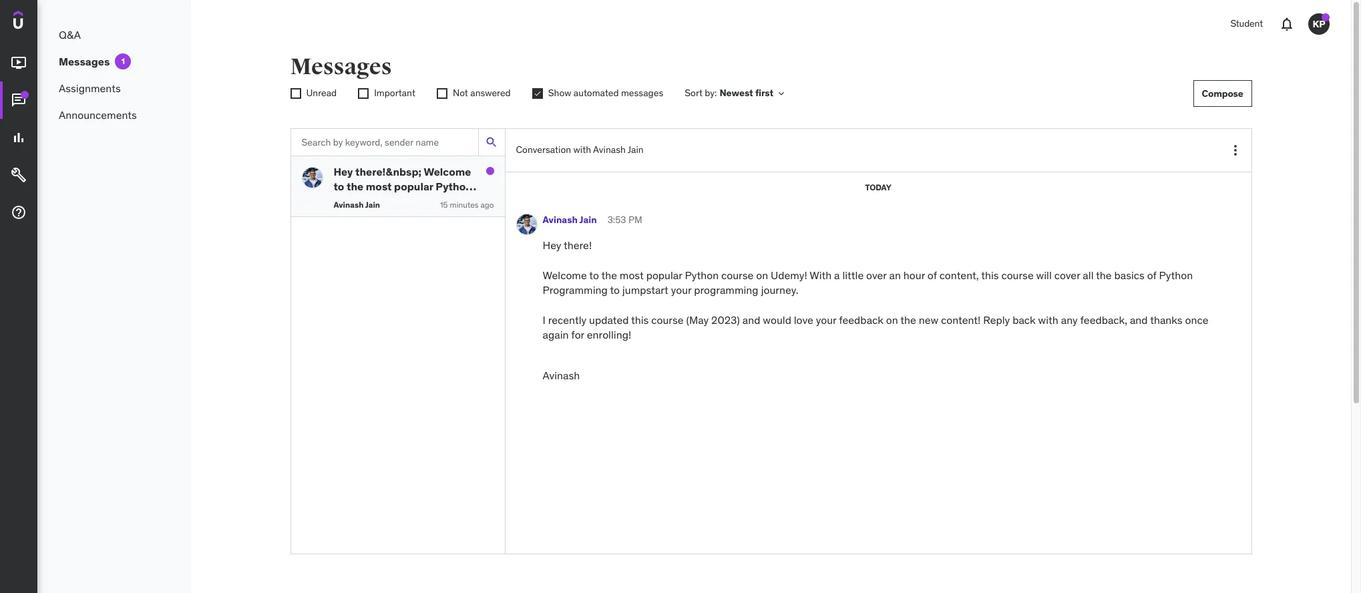 Task type: vqa. For each thing, say whether or not it's contained in the screenshot.
right the your
yes



Task type: locate. For each thing, give the bounding box(es) containing it.
2 of from the left
[[1147, 268, 1156, 282]]

0 vertical spatial this
[[981, 268, 999, 282]]

1 horizontal spatial python
[[1159, 268, 1193, 282]]

to
[[589, 268, 599, 282], [610, 283, 620, 297]]

python up programming
[[685, 268, 719, 282]]

0 horizontal spatial course
[[651, 313, 684, 327]]

medium image
[[11, 130, 27, 146], [11, 167, 27, 183], [11, 204, 27, 220]]

jain down search by keyword, sender name text box
[[365, 200, 380, 210]]

this inside welcome to the most popular python course on udemy! with a little over an hour of content, this course will cover all the basics of python programming to jumpstart your programming journey.
[[981, 268, 999, 282]]

python up thanks
[[1159, 268, 1193, 282]]

python
[[685, 268, 719, 282], [1159, 268, 1193, 282]]

1
[[121, 56, 125, 66]]

welcome
[[543, 268, 587, 282]]

course up programming
[[721, 268, 754, 282]]

0 horizontal spatial messages
[[59, 55, 110, 68]]

programming
[[543, 283, 608, 297]]

2 python from the left
[[1159, 268, 1193, 282]]

0 vertical spatial to
[[589, 268, 599, 282]]

this
[[981, 268, 999, 282], [631, 313, 649, 327]]

1 horizontal spatial this
[[981, 268, 999, 282]]

0 vertical spatial avinash jain
[[334, 200, 380, 210]]

today
[[865, 182, 891, 192]]

1 vertical spatial medium image
[[11, 92, 27, 108]]

the inside i recently updated this course (may 2023) and would love your feedback on the new content! reply back with any feedback, and thanks once again for enrolling!
[[900, 313, 916, 327]]

jain
[[628, 144, 644, 156], [365, 200, 380, 210], [579, 214, 597, 226]]

messages up unread
[[290, 53, 392, 81]]

1 vertical spatial jain
[[365, 200, 380, 210]]

1 medium image from the top
[[11, 55, 27, 71]]

0 vertical spatial with
[[573, 144, 591, 156]]

conversation
[[516, 144, 571, 156]]

for
[[571, 328, 584, 341]]

an
[[889, 268, 901, 282]]

important
[[374, 87, 415, 99]]

2023) and
[[711, 313, 760, 327]]

1 horizontal spatial avinash jain
[[543, 214, 597, 226]]

with
[[573, 144, 591, 156], [1038, 313, 1058, 327]]

2 horizontal spatial jain
[[628, 144, 644, 156]]

to down most
[[610, 283, 620, 297]]

1 vertical spatial on
[[886, 313, 898, 327]]

of right hour
[[928, 268, 937, 282]]

1 horizontal spatial jain
[[579, 214, 597, 226]]

not answered
[[453, 87, 511, 99]]

once
[[1185, 313, 1208, 327]]

this inside i recently updated this course (may 2023) and would love your feedback on the new content! reply back with any feedback, and thanks once again for enrolling!
[[631, 313, 649, 327]]

your inside welcome to the most popular python course on udemy! with a little over an hour of content, this course will cover all the basics of python programming to jumpstart your programming journey.
[[671, 283, 691, 297]]

1 horizontal spatial xsmall image
[[437, 88, 447, 99]]

2 vertical spatial medium image
[[11, 204, 27, 220]]

0 horizontal spatial of
[[928, 268, 937, 282]]

0 horizontal spatial xsmall image
[[358, 88, 369, 99]]

xsmall image right first
[[776, 88, 787, 99]]

xsmall image left show
[[532, 88, 543, 99]]

recently
[[548, 313, 586, 327]]

your
[[671, 283, 691, 297], [816, 313, 836, 327]]

with right conversation in the left top of the page
[[573, 144, 591, 156]]

0 horizontal spatial the
[[601, 268, 617, 282]]

1 horizontal spatial with
[[1038, 313, 1058, 327]]

0 horizontal spatial your
[[671, 283, 691, 297]]

0 vertical spatial medium image
[[11, 55, 27, 71]]

messages up assignments
[[59, 55, 110, 68]]

avinash
[[593, 144, 626, 156], [334, 200, 364, 210], [543, 214, 578, 226], [543, 369, 580, 382]]

your right 'love'
[[816, 313, 836, 327]]

of
[[928, 268, 937, 282], [1147, 268, 1156, 282]]

thanks
[[1150, 313, 1182, 327]]

on right feedback
[[886, 313, 898, 327]]

the
[[601, 268, 617, 282], [1096, 268, 1112, 282], [900, 313, 916, 327]]

hey there!
[[543, 238, 597, 252]]

1 horizontal spatial course
[[721, 268, 754, 282]]

minutes
[[450, 200, 479, 210]]

your inside i recently updated this course (may 2023) and would love your feedback on the new content! reply back with any feedback, and thanks once again for enrolling!
[[816, 313, 836, 327]]

course left the (may
[[651, 313, 684, 327]]

of right basics
[[1147, 268, 1156, 282]]

most
[[620, 268, 644, 282]]

xsmall image left important
[[358, 88, 369, 99]]

there!
[[564, 238, 592, 252]]

1 horizontal spatial xsmall image
[[776, 88, 787, 99]]

2 horizontal spatial xsmall image
[[532, 88, 543, 99]]

hour
[[903, 268, 925, 282]]

kp link
[[1303, 8, 1335, 40]]

by:
[[705, 87, 717, 99]]

this right content,
[[981, 268, 999, 282]]

0 vertical spatial on
[[756, 268, 768, 282]]

announcements
[[59, 108, 137, 121]]

0 horizontal spatial this
[[631, 313, 649, 327]]

assignments
[[59, 81, 121, 95]]

messages
[[290, 53, 392, 81], [59, 55, 110, 68]]

0 horizontal spatial jain
[[365, 200, 380, 210]]

avinash jain link
[[543, 214, 597, 227]]

xsmall image
[[776, 88, 787, 99], [358, 88, 369, 99]]

the right all at top right
[[1096, 268, 1112, 282]]

1 vertical spatial your
[[816, 313, 836, 327]]

enrolling!
[[587, 328, 631, 341]]

this down jumpstart at the left of page
[[631, 313, 649, 327]]

0 vertical spatial medium image
[[11, 130, 27, 146]]

2 medium image from the top
[[11, 167, 27, 183]]

0 horizontal spatial on
[[756, 268, 768, 282]]

show automated messages
[[548, 87, 663, 99]]

1 vertical spatial medium image
[[11, 167, 27, 183]]

1 horizontal spatial of
[[1147, 268, 1156, 282]]

the left new
[[900, 313, 916, 327]]

3 xsmall image from the left
[[532, 88, 543, 99]]

hey
[[543, 238, 561, 252]]

udemy!
[[771, 268, 807, 282]]

medium image
[[11, 55, 27, 71], [11, 92, 27, 108]]

q&a link
[[37, 21, 191, 48]]

course left will
[[1001, 268, 1034, 282]]

student link
[[1222, 8, 1271, 40]]

the left most
[[601, 268, 617, 282]]

1 horizontal spatial the
[[900, 313, 916, 327]]

0 vertical spatial your
[[671, 283, 691, 297]]

assignments link
[[37, 75, 191, 102]]

1 xsmall image from the left
[[290, 88, 301, 99]]

0 horizontal spatial xsmall image
[[290, 88, 301, 99]]

2 horizontal spatial the
[[1096, 268, 1112, 282]]

all
[[1083, 268, 1094, 282]]

with left any
[[1038, 313, 1058, 327]]

search image
[[485, 136, 498, 149]]

jain down messages
[[628, 144, 644, 156]]

to up programming
[[589, 268, 599, 282]]

1 horizontal spatial your
[[816, 313, 836, 327]]

1 vertical spatial this
[[631, 313, 649, 327]]

xsmall image for not answered
[[437, 88, 447, 99]]

1 vertical spatial with
[[1038, 313, 1058, 327]]

1 horizontal spatial on
[[886, 313, 898, 327]]

your down popular
[[671, 283, 691, 297]]

0 horizontal spatial python
[[685, 268, 719, 282]]

on up journey.
[[756, 268, 768, 282]]

notifications image
[[1279, 16, 1295, 32]]

on
[[756, 268, 768, 282], [886, 313, 898, 327]]

content!
[[941, 313, 981, 327]]

conversation actions image
[[1227, 142, 1243, 158]]

first
[[755, 87, 773, 99]]

0 horizontal spatial with
[[573, 144, 591, 156]]

course
[[721, 268, 754, 282], [1001, 268, 1034, 282], [651, 313, 684, 327]]

1 vertical spatial to
[[610, 283, 620, 297]]

2 xsmall image from the left
[[437, 88, 447, 99]]

xsmall image left not on the left top of page
[[437, 88, 447, 99]]

xsmall image left unread
[[290, 88, 301, 99]]

xsmall image for unread
[[290, 88, 301, 99]]

feedback,
[[1080, 313, 1127, 327]]

1 horizontal spatial to
[[610, 283, 620, 297]]

reply
[[983, 313, 1010, 327]]

avinash jain
[[334, 200, 380, 210], [543, 214, 597, 226]]

jain up "there!"
[[579, 214, 597, 226]]

xsmall image
[[290, 88, 301, 99], [437, 88, 447, 99], [532, 88, 543, 99]]



Task type: describe. For each thing, give the bounding box(es) containing it.
will
[[1036, 268, 1052, 282]]

cover
[[1054, 268, 1080, 282]]

1 horizontal spatial messages
[[290, 53, 392, 81]]

would
[[763, 313, 791, 327]]

programming
[[694, 283, 758, 297]]

0 vertical spatial jain
[[628, 144, 644, 156]]

pm
[[628, 214, 642, 226]]

15
[[440, 200, 448, 210]]

1 vertical spatial avinash jain
[[543, 214, 597, 226]]

messages
[[621, 87, 663, 99]]

3 medium image from the top
[[11, 204, 27, 220]]

3:53
[[607, 214, 626, 226]]

on inside welcome to the most popular python course on udemy! with a little over an hour of content, this course will cover all the basics of python programming to jumpstart your programming journey.
[[756, 268, 768, 282]]

i recently updated this course (may 2023) and would love your feedback on the new content! reply back with any feedback, and thanks once again for enrolling!
[[543, 313, 1211, 341]]

back
[[1012, 313, 1036, 327]]

1 of from the left
[[928, 268, 937, 282]]

a
[[834, 268, 840, 282]]

little
[[842, 268, 864, 282]]

xsmall image for show automated messages
[[532, 88, 543, 99]]

jumpstart
[[622, 283, 668, 297]]

ago
[[480, 200, 494, 210]]

2 xsmall image from the left
[[358, 88, 369, 99]]

q&a
[[59, 28, 81, 41]]

kp
[[1313, 18, 1325, 30]]

(may
[[686, 313, 709, 327]]

popular
[[646, 268, 682, 282]]

newest
[[720, 87, 753, 99]]

conversation with avinash jain
[[516, 144, 644, 156]]

compose
[[1202, 87, 1243, 99]]

student
[[1230, 17, 1263, 30]]

over
[[866, 268, 887, 282]]

automated
[[574, 87, 619, 99]]

2 vertical spatial jain
[[579, 214, 597, 226]]

2 horizontal spatial course
[[1001, 268, 1034, 282]]

show
[[548, 87, 571, 99]]

unread
[[306, 87, 337, 99]]

answered
[[470, 87, 511, 99]]

content,
[[939, 268, 979, 282]]

announcements link
[[37, 102, 191, 128]]

compose link
[[1193, 80, 1252, 107]]

welcome to the most popular python course on udemy! with a little over an hour of content, this course will cover all the basics of python programming to jumpstart your programming journey.
[[543, 268, 1195, 297]]

0 horizontal spatial to
[[589, 268, 599, 282]]

3:53 pm
[[607, 214, 642, 226]]

love
[[794, 313, 813, 327]]

15 minutes ago
[[440, 200, 494, 210]]

sort by: newest first
[[685, 87, 773, 99]]

course inside i recently updated this course (may 2023) and would love your feedback on the new content! reply back with any feedback, and thanks once again for enrolling!
[[651, 313, 684, 327]]

with inside i recently updated this course (may 2023) and would love your feedback on the new content! reply back with any feedback, and thanks once again for enrolling!
[[1038, 313, 1058, 327]]

you have alerts image
[[1322, 13, 1330, 21]]

again
[[543, 328, 569, 341]]

not
[[453, 87, 468, 99]]

2 medium image from the top
[[11, 92, 27, 108]]

1 xsmall image from the left
[[776, 88, 787, 99]]

journey.
[[761, 283, 798, 297]]

feedback
[[839, 313, 883, 327]]

i
[[543, 313, 545, 327]]

1 medium image from the top
[[11, 130, 27, 146]]

on inside i recently updated this course (may 2023) and would love your feedback on the new content! reply back with any feedback, and thanks once again for enrolling!
[[886, 313, 898, 327]]

any
[[1061, 313, 1078, 327]]

basics
[[1114, 268, 1144, 282]]

1 python from the left
[[685, 268, 719, 282]]

and
[[1130, 313, 1148, 327]]

udemy image
[[13, 11, 74, 34]]

sort
[[685, 87, 703, 99]]

Search by keyword, sender name text field
[[291, 129, 478, 156]]

with
[[809, 268, 832, 282]]

0 horizontal spatial avinash jain
[[334, 200, 380, 210]]

updated
[[589, 313, 629, 327]]

new
[[919, 313, 938, 327]]



